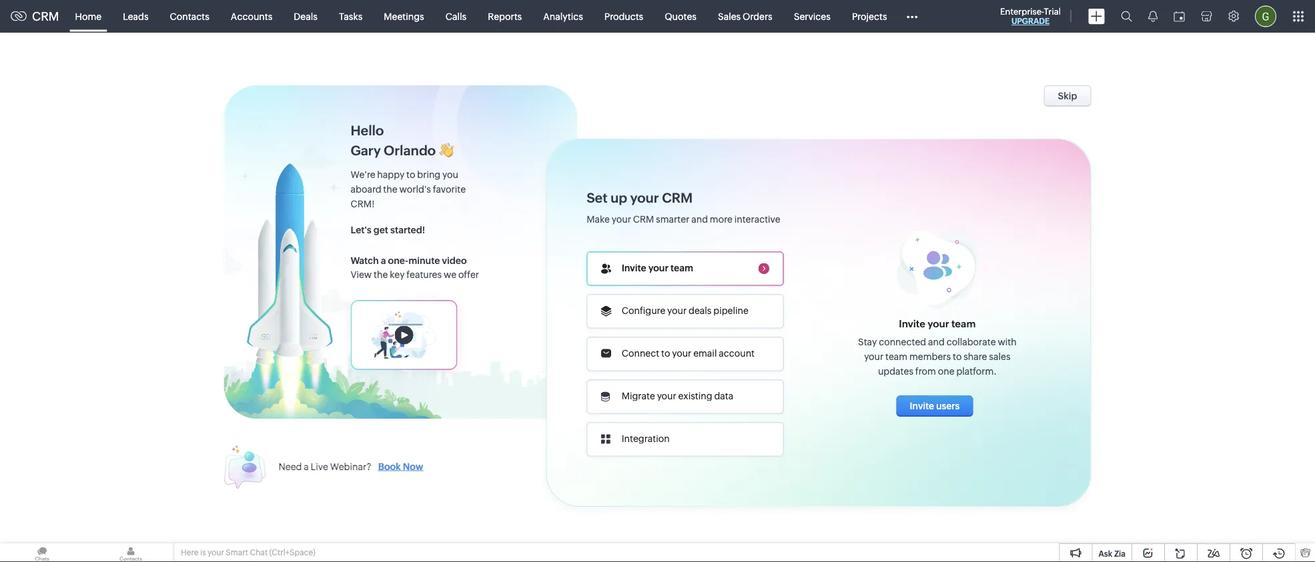 Task type: describe. For each thing, give the bounding box(es) containing it.
services link
[[783, 0, 842, 32]]

we're happy to bring you aboard the world's favorite crm!
[[351, 170, 466, 210]]

sales
[[989, 352, 1011, 362]]

signals element
[[1141, 0, 1166, 33]]

profile image
[[1255, 6, 1277, 27]]

projects link
[[842, 0, 898, 32]]

your left "email"
[[672, 348, 692, 359]]

make
[[587, 214, 610, 225]]

updates
[[878, 366, 914, 377]]

happy
[[377, 170, 405, 180]]

contacts
[[170, 11, 209, 22]]

0 horizontal spatial invite your team
[[622, 263, 694, 273]]

invite users
[[910, 401, 960, 412]]

2 vertical spatial crm
[[633, 214, 654, 225]]

now
[[403, 462, 423, 472]]

key
[[390, 270, 405, 280]]

view
[[351, 270, 372, 280]]

analytics link
[[533, 0, 594, 32]]

started!
[[390, 225, 425, 236]]

existing
[[678, 391, 713, 401]]

here is your smart chat (ctrl+space)
[[181, 549, 316, 558]]

we're
[[351, 170, 375, 180]]

set up your crm
[[587, 191, 693, 206]]

invite inside button
[[910, 401, 935, 412]]

interactive
[[735, 214, 781, 225]]

crm link
[[11, 10, 59, 23]]

need
[[279, 462, 302, 472]]

your left the deals
[[668, 305, 687, 316]]

Other Modules field
[[898, 6, 927, 27]]

(ctrl+space)
[[269, 549, 316, 558]]

here
[[181, 549, 199, 558]]

set
[[587, 191, 608, 206]]

your up configure
[[649, 263, 669, 273]]

configure
[[622, 305, 666, 316]]

migrate
[[622, 391, 655, 401]]

share
[[964, 352, 987, 362]]

ask
[[1099, 550, 1113, 559]]

with
[[998, 337, 1017, 348]]

calls link
[[435, 0, 477, 32]]

one-
[[388, 256, 409, 266]]

zia
[[1115, 550, 1126, 559]]

your up stay connected and collaborate with your team members to share sales updates from one platform.
[[928, 318, 950, 330]]

get
[[374, 225, 388, 236]]

aboard
[[351, 184, 381, 195]]

more
[[710, 214, 733, 225]]

is
[[200, 549, 206, 558]]

deals link
[[283, 0, 328, 32]]

let's
[[351, 225, 372, 236]]

your right is at the bottom left of the page
[[208, 549, 224, 558]]

calendar image
[[1174, 11, 1185, 22]]

deals
[[294, 11, 318, 22]]

deals
[[689, 305, 712, 316]]

your down up
[[612, 214, 631, 225]]

signals image
[[1149, 11, 1158, 22]]

a for one-
[[381, 256, 386, 266]]

minute
[[409, 256, 440, 266]]

offer
[[458, 270, 479, 280]]

search element
[[1113, 0, 1141, 33]]

create menu element
[[1081, 0, 1113, 32]]

ask zia
[[1099, 550, 1126, 559]]

the for world's
[[383, 184, 398, 195]]

features
[[407, 270, 442, 280]]

home
[[75, 11, 102, 22]]

1 vertical spatial crm
[[662, 191, 693, 206]]

users
[[936, 401, 960, 412]]

bring
[[417, 170, 441, 180]]

integration
[[622, 434, 670, 444]]

we
[[444, 270, 457, 280]]

up
[[611, 191, 627, 206]]

live
[[311, 462, 328, 472]]

0 vertical spatial team
[[671, 263, 694, 273]]

leads link
[[112, 0, 159, 32]]

orlando
[[384, 143, 436, 159]]

watch
[[351, 256, 379, 266]]

watch a one-minute video view the key features we offer
[[351, 256, 479, 280]]

1 horizontal spatial to
[[661, 348, 670, 359]]



Task type: locate. For each thing, give the bounding box(es) containing it.
hello gary orlando
[[351, 123, 436, 159]]

a for live
[[304, 462, 309, 472]]

and inside stay connected and collaborate with your team members to share sales updates from one platform.
[[928, 337, 945, 348]]

hello
[[351, 123, 384, 138]]

pipeline
[[714, 305, 749, 316]]

2 horizontal spatial crm
[[662, 191, 693, 206]]

the inside we're happy to bring you aboard the world's favorite crm!
[[383, 184, 398, 195]]

2 horizontal spatial team
[[952, 318, 976, 330]]

tasks
[[339, 11, 363, 22]]

and
[[692, 214, 708, 225], [928, 337, 945, 348]]

video
[[442, 256, 467, 266]]

2 vertical spatial invite
[[910, 401, 935, 412]]

skip button
[[1044, 85, 1092, 107]]

analytics
[[543, 11, 583, 22]]

the for key
[[374, 270, 388, 280]]

0 vertical spatial a
[[381, 256, 386, 266]]

to inside we're happy to bring you aboard the world's favorite crm!
[[407, 170, 415, 180]]

book
[[378, 462, 401, 472]]

your down stay
[[864, 352, 884, 362]]

your inside stay connected and collaborate with your team members to share sales updates from one platform.
[[864, 352, 884, 362]]

reports
[[488, 11, 522, 22]]

connect
[[622, 348, 660, 359]]

1 horizontal spatial crm
[[633, 214, 654, 225]]

invite your team
[[622, 263, 694, 273], [899, 318, 976, 330]]

book now link
[[372, 462, 423, 472]]

contacts link
[[159, 0, 220, 32]]

the down happy
[[383, 184, 398, 195]]

leads
[[123, 11, 149, 22]]

webinar?
[[330, 462, 372, 472]]

1 vertical spatial the
[[374, 270, 388, 280]]

0 horizontal spatial a
[[304, 462, 309, 472]]

1 horizontal spatial and
[[928, 337, 945, 348]]

data
[[714, 391, 734, 401]]

a inside watch a one-minute video view the key features we offer
[[381, 256, 386, 266]]

2 horizontal spatial to
[[953, 352, 962, 362]]

profile element
[[1247, 0, 1285, 32]]

calls
[[446, 11, 467, 22]]

platform.
[[957, 366, 997, 377]]

1 vertical spatial a
[[304, 462, 309, 472]]

crm left home link on the top
[[32, 10, 59, 23]]

invite up the connected
[[899, 318, 926, 330]]

to left share
[[953, 352, 962, 362]]

to inside stay connected and collaborate with your team members to share sales updates from one platform.
[[953, 352, 962, 362]]

stay
[[858, 337, 877, 348]]

create menu image
[[1089, 8, 1105, 24]]

configure your deals pipeline
[[622, 305, 749, 316]]

1 horizontal spatial a
[[381, 256, 386, 266]]

gary
[[351, 143, 381, 159]]

0 vertical spatial the
[[383, 184, 398, 195]]

to right connect in the bottom of the page
[[661, 348, 670, 359]]

0 vertical spatial invite your team
[[622, 263, 694, 273]]

invite up configure
[[622, 263, 646, 273]]

quotes
[[665, 11, 697, 22]]

team up updates
[[886, 352, 908, 362]]

favorite
[[433, 184, 466, 195]]

tasks link
[[328, 0, 373, 32]]

chats image
[[0, 544, 84, 563]]

team up configure your deals pipeline
[[671, 263, 694, 273]]

1 horizontal spatial team
[[886, 352, 908, 362]]

email
[[694, 348, 717, 359]]

invite left "users"
[[910, 401, 935, 412]]

your right up
[[630, 191, 659, 206]]

chat
[[250, 549, 268, 558]]

to up world's
[[407, 170, 415, 180]]

invite your team up stay connected and collaborate with your team members to share sales updates from one platform.
[[899, 318, 976, 330]]

crm
[[32, 10, 59, 23], [662, 191, 693, 206], [633, 214, 654, 225]]

0 vertical spatial crm
[[32, 10, 59, 23]]

invite users button
[[897, 396, 973, 417]]

services
[[794, 11, 831, 22]]

you
[[443, 170, 458, 180]]

orders
[[743, 11, 773, 22]]

make your crm smarter and more interactive
[[587, 214, 781, 225]]

migrate your existing data
[[622, 391, 734, 401]]

stay connected and collaborate with your team members to share sales updates from one platform.
[[858, 337, 1017, 377]]

world's
[[399, 184, 431, 195]]

smart
[[226, 549, 248, 558]]

0 horizontal spatial crm
[[32, 10, 59, 23]]

contacts image
[[89, 544, 173, 563]]

crm up the smarter
[[662, 191, 693, 206]]

trial
[[1044, 6, 1061, 16]]

team
[[671, 263, 694, 273], [952, 318, 976, 330], [886, 352, 908, 362]]

connected
[[879, 337, 927, 348]]

invite your team up configure
[[622, 263, 694, 273]]

let's get started!
[[351, 225, 425, 236]]

search image
[[1121, 11, 1133, 22]]

and left more
[[692, 214, 708, 225]]

enterprise-
[[1001, 6, 1044, 16]]

crm!
[[351, 199, 375, 210]]

meetings link
[[373, 0, 435, 32]]

team up collaborate
[[952, 318, 976, 330]]

enterprise-trial upgrade
[[1001, 6, 1061, 26]]

crm down set up your crm
[[633, 214, 654, 225]]

accounts link
[[220, 0, 283, 32]]

0 horizontal spatial to
[[407, 170, 415, 180]]

smarter
[[656, 214, 690, 225]]

upgrade
[[1012, 17, 1050, 26]]

1 horizontal spatial invite your team
[[899, 318, 976, 330]]

your
[[630, 191, 659, 206], [612, 214, 631, 225], [649, 263, 669, 273], [668, 305, 687, 316], [928, 318, 950, 330], [672, 348, 692, 359], [864, 352, 884, 362], [657, 391, 677, 401], [208, 549, 224, 558]]

0 vertical spatial invite
[[622, 263, 646, 273]]

a left one-
[[381, 256, 386, 266]]

a left live
[[304, 462, 309, 472]]

reports link
[[477, 0, 533, 32]]

the inside watch a one-minute video view the key features we offer
[[374, 270, 388, 280]]

meetings
[[384, 11, 424, 22]]

0 vertical spatial and
[[692, 214, 708, 225]]

one
[[938, 366, 955, 377]]

quotes link
[[654, 0, 707, 32]]

the left key
[[374, 270, 388, 280]]

connect to your email account
[[622, 348, 755, 359]]

0 horizontal spatial team
[[671, 263, 694, 273]]

sales orders
[[718, 11, 773, 22]]

1 vertical spatial invite
[[899, 318, 926, 330]]

1 vertical spatial invite your team
[[899, 318, 976, 330]]

0 horizontal spatial and
[[692, 214, 708, 225]]

products link
[[594, 0, 654, 32]]

from
[[916, 366, 936, 377]]

team inside stay connected and collaborate with your team members to share sales updates from one platform.
[[886, 352, 908, 362]]

need a live webinar? book now
[[279, 462, 423, 472]]

account
[[719, 348, 755, 359]]

collaborate
[[947, 337, 996, 348]]

your right migrate
[[657, 391, 677, 401]]

and up members
[[928, 337, 945, 348]]

sales orders link
[[707, 0, 783, 32]]

1 vertical spatial team
[[952, 318, 976, 330]]

products
[[605, 11, 644, 22]]

skip
[[1058, 91, 1078, 101]]

the
[[383, 184, 398, 195], [374, 270, 388, 280]]

sales
[[718, 11, 741, 22]]

home link
[[64, 0, 112, 32]]

1 vertical spatial and
[[928, 337, 945, 348]]

2 vertical spatial team
[[886, 352, 908, 362]]



Task type: vqa. For each thing, say whether or not it's contained in the screenshot.
Integration
yes



